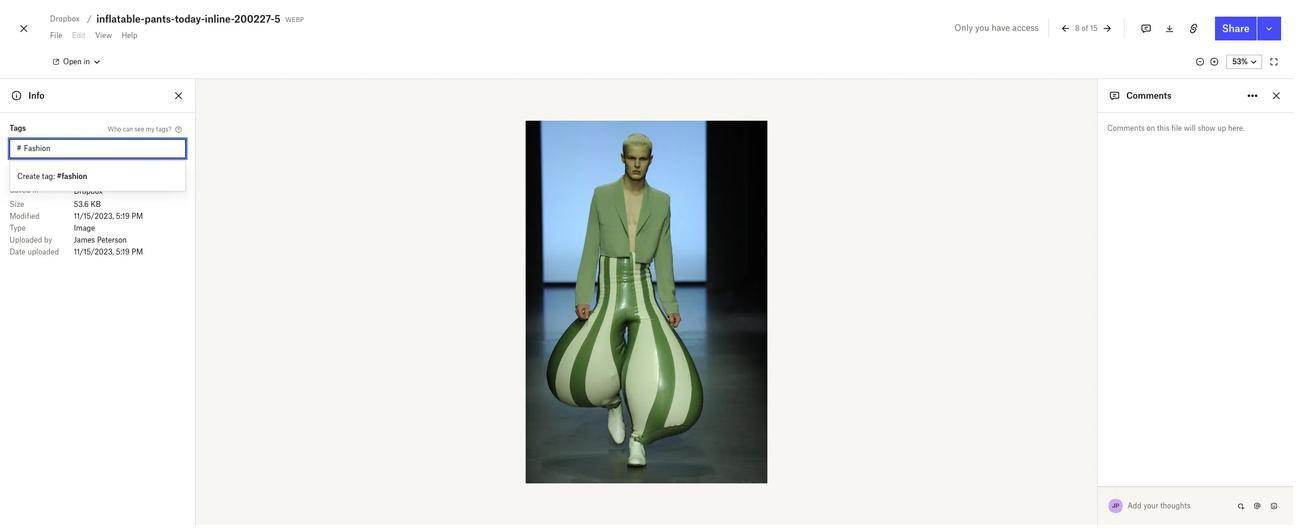 Task type: describe. For each thing, give the bounding box(es) containing it.
date
[[10, 248, 26, 257]]

in for saved in
[[32, 186, 39, 195]]

who
[[108, 125, 121, 133]]

5:19 for james peterson
[[116, 248, 130, 257]]

pm for peterson
[[132, 248, 143, 257]]

/ inflatable-pants-today-inline-200227-5 webp
[[87, 13, 304, 25]]

create
[[17, 172, 40, 181]]

53%
[[1233, 57, 1248, 66]]

row containing modified
[[10, 211, 186, 223]]

dropbox for dropbox "popup button"
[[50, 14, 80, 23]]

60
[[1105, 494, 1116, 504]]

show
[[1198, 124, 1216, 133]]

today-
[[175, 13, 205, 25]]

who can see my tags? image
[[174, 125, 183, 135]]

microsoft_pride_21_intersex.jpg uploaded to
[[1045, 403, 1154, 423]]

to for microsoft_pride_21_pansexual.jpg
[[1097, 451, 1102, 459]]

to for microsoft_pride_21_neutrois.jpg
[[1097, 346, 1102, 353]]

image
[[74, 224, 95, 233]]

microsoft_pride_21_neutrois.jpg uploaded to
[[1045, 332, 1156, 353]]

5:19 for 53.6 kb
[[116, 212, 130, 221]]

file button
[[45, 26, 67, 45]]

file
[[1172, 124, 1182, 133]]

my
[[146, 125, 155, 133]]

can
[[123, 125, 133, 133]]

you
[[976, 23, 990, 33]]

uploaded down the type
[[10, 236, 42, 245]]

close image
[[17, 19, 31, 38]]

add your thoughts
[[1128, 502, 1191, 511]]

saved
[[10, 186, 30, 195]]

properties
[[10, 174, 46, 183]]

james peterson
[[74, 236, 127, 245]]

uploaded for microsoft_pride_21_pansexual.jpg
[[1068, 451, 1095, 459]]

see
[[135, 125, 144, 133]]

inline-
[[205, 13, 234, 25]]

comments for comments
[[1127, 91, 1172, 101]]

comments for comments on this file will show up here.
[[1108, 124, 1145, 133]]

view button
[[90, 26, 117, 45]]

uploading 60 of 64 items 46 seconds left
[[1061, 494, 1164, 513]]

to for microsoft_pride_21_demisexual.jpg
[[1097, 276, 1102, 283]]

open in button
[[45, 52, 107, 71]]

access
[[1013, 23, 1039, 33]]

dropbox link
[[74, 186, 103, 198]]

only you have access
[[955, 23, 1039, 33]]

row containing date uploaded
[[10, 247, 186, 258]]

size
[[10, 200, 24, 209]]

comments on this file will show up here.
[[1108, 124, 1245, 133]]

kb
[[91, 200, 101, 209]]

seconds
[[1072, 504, 1100, 513]]

your
[[1144, 502, 1159, 511]]

info
[[29, 91, 44, 101]]

microsoft_pride_21_lesbian.jpg
[[1045, 473, 1153, 482]]

microsoft_pride_21_demisexual.jpg uploaded to
[[1045, 262, 1167, 283]]

create tag: #fashion
[[17, 172, 87, 181]]

dropbox button
[[45, 12, 85, 26]]

copy link button
[[1215, 476, 1260, 491]]

11/15/2023, for kb
[[74, 212, 114, 221]]

james
[[74, 236, 95, 245]]

help
[[122, 31, 138, 40]]

row containing uploaded by
[[10, 235, 186, 247]]

microsoft_pride_21_bisexual.jpg
[[1045, 297, 1155, 306]]

5
[[275, 13, 281, 25]]

close left sidebar image
[[172, 89, 186, 103]]

view
[[95, 31, 112, 40]]

microsoft_pride_21_intersex.jpg
[[1045, 403, 1154, 412]]

help button
[[117, 26, 142, 45]]

to for microsoft_pride_21_intersex.jpg
[[1097, 416, 1102, 423]]

to for microsoft_pride_21_bisexual.jpg
[[1097, 311, 1102, 318]]

inflatable-
[[96, 13, 145, 25]]

by
[[44, 236, 52, 245]]

items
[[1141, 494, 1164, 504]]



Task type: locate. For each thing, give the bounding box(es) containing it.
uploaded down microsoft_pride_21_pride_flag.jpg on the right bottom of page
[[1068, 381, 1095, 388]]

row up kb
[[10, 185, 186, 199]]

microsoft_pride_21_bisexual.jpg uploaded to
[[1045, 297, 1155, 318]]

0 vertical spatial dropbox
[[50, 14, 80, 23]]

row down the dropbox "link"
[[10, 199, 186, 211]]

will
[[1184, 124, 1196, 133]]

1 to from the top
[[1097, 276, 1102, 283]]

11/15/2023, 5:19 pm down peterson
[[74, 248, 143, 257]]

tag:
[[42, 172, 55, 181]]

on
[[1147, 124, 1156, 133]]

microsoft_pride_21_pansexual.jpg
[[1045, 438, 1161, 447]]

comments
[[1127, 91, 1172, 101], [1108, 124, 1145, 133]]

row containing size
[[10, 199, 186, 211]]

1 11/15/2023, 5:19 pm from the top
[[74, 212, 143, 221]]

here.
[[1229, 124, 1245, 133]]

Add a tag text field
[[24, 142, 179, 155]]

link
[[1241, 479, 1254, 488]]

row down kb
[[10, 211, 186, 223]]

0 vertical spatial in
[[84, 57, 90, 66]]

1 5:19 from the top
[[116, 212, 130, 221]]

0 vertical spatial 11/15/2023, 5:19 pm
[[74, 212, 143, 221]]

uploaded inside microsoft_pride_21_pansexual.jpg uploaded to
[[1068, 451, 1095, 459]]

0 vertical spatial 5:19
[[116, 212, 130, 221]]

microsoft_pride_21_pride_flag.jpg
[[1045, 367, 1162, 376]]

to down microsoft_pride_21_pride_flag.jpg on the right bottom of page
[[1097, 381, 1102, 388]]

uploading 60 of 64 items alert
[[1015, 222, 1279, 526]]

pm
[[132, 212, 143, 221], [132, 248, 143, 257]]

1 vertical spatial comments
[[1108, 124, 1145, 133]]

uploaded for microsoft_pride_21_bisexual.jpg
[[1068, 311, 1095, 318]]

to down microsoft_pride_21_intersex.jpg
[[1097, 416, 1102, 423]]

to inside microsoft_pride_21_pride_flag.jpg uploaded to
[[1097, 381, 1102, 388]]

4 row from the top
[[10, 223, 186, 235]]

copy
[[1221, 479, 1239, 488]]

200227-
[[234, 13, 275, 25]]

53% button
[[1227, 55, 1263, 69]]

to inside microsoft_pride_21_intersex.jpg uploaded to
[[1097, 416, 1102, 423]]

46
[[1061, 504, 1070, 513]]

11/15/2023, down kb
[[74, 212, 114, 221]]

1 row from the top
[[10, 185, 186, 199]]

in inside row
[[32, 186, 39, 195]]

row containing type
[[10, 223, 186, 235]]

6 to from the top
[[1097, 451, 1102, 459]]

type
[[10, 224, 26, 233]]

1 pm from the top
[[132, 212, 143, 221]]

6 row from the top
[[10, 247, 186, 258]]

2 to from the top
[[1097, 311, 1102, 318]]

copy link
[[1221, 479, 1254, 488]]

uploaded for microsoft_pride_21_demisexual.jpg
[[1068, 276, 1095, 283]]

1 vertical spatial of
[[1118, 494, 1126, 504]]

in right open
[[84, 57, 90, 66]]

table
[[10, 185, 186, 258]]

comments up the "on"
[[1127, 91, 1172, 101]]

2 11/15/2023, 5:19 pm from the top
[[74, 248, 143, 257]]

of right 8
[[1082, 24, 1089, 33]]

row containing saved in
[[10, 185, 186, 199]]

to inside microsoft_pride_21_pansexual.jpg uploaded to
[[1097, 451, 1102, 459]]

5:19 up peterson
[[116, 212, 130, 221]]

open
[[63, 57, 82, 66]]

2 5:19 from the top
[[116, 248, 130, 257]]

uploading
[[1061, 494, 1103, 504]]

Add your thoughts text field
[[1129, 497, 1234, 516]]

8 of 15
[[1076, 24, 1098, 33]]

modified
[[10, 212, 40, 221]]

uploaded inside microsoft_pride_21_pride_flag.jpg uploaded to
[[1068, 381, 1095, 388]]

1 vertical spatial in
[[32, 186, 39, 195]]

pants-
[[145, 13, 175, 25]]

53.6 kb
[[74, 200, 101, 209]]

11/15/2023, 5:19 pm
[[74, 212, 143, 221], [74, 248, 143, 257]]

in for open in
[[84, 57, 90, 66]]

0 vertical spatial pm
[[132, 212, 143, 221]]

table containing saved in
[[10, 185, 186, 258]]

dropbox inside "popup button"
[[50, 14, 80, 23]]

dropbox
[[50, 14, 80, 23], [74, 187, 103, 196]]

1 11/15/2023, from the top
[[74, 212, 114, 221]]

of inside uploading 60 of 64 items 46 seconds left
[[1118, 494, 1126, 504]]

to down microsoft_pride_21_bisexual.jpg
[[1097, 311, 1102, 318]]

5 to from the top
[[1097, 416, 1102, 423]]

open in
[[63, 57, 90, 66]]

to inside microsoft_pride_21_bisexual.jpg uploaded to
[[1097, 311, 1102, 318]]

row
[[10, 185, 186, 199], [10, 199, 186, 211], [10, 211, 186, 223], [10, 223, 186, 235], [10, 235, 186, 247], [10, 247, 186, 258]]

#fashion
[[57, 172, 87, 181]]

uploaded for microsoft_pride_21_intersex.jpg
[[1068, 416, 1095, 423]]

uploaded for microsoft_pride_21_pride_flag.jpg
[[1068, 381, 1095, 388]]

uploaded down microsoft_pride_21_pansexual.jpg
[[1068, 451, 1095, 459]]

1 vertical spatial pm
[[132, 248, 143, 257]]

have
[[992, 23, 1010, 33]]

5:19
[[116, 212, 130, 221], [116, 248, 130, 257]]

uploaded
[[28, 248, 59, 257]]

to
[[1097, 276, 1102, 283], [1097, 311, 1102, 318], [1097, 346, 1102, 353], [1097, 381, 1102, 388], [1097, 416, 1102, 423], [1097, 451, 1102, 459]]

#
[[17, 144, 21, 153]]

11/15/2023, 5:19 pm for peterson
[[74, 248, 143, 257]]

5 row from the top
[[10, 235, 186, 247]]

11/15/2023, 5:19 pm down kb
[[74, 212, 143, 221]]

1 vertical spatial dropbox
[[74, 187, 103, 196]]

dropbox up the file
[[50, 14, 80, 23]]

to down 'microsoft_pride_21_demisexual.jpg'
[[1097, 276, 1102, 283]]

uploaded by
[[10, 236, 52, 245]]

uploaded for microsoft_pride_21_neutrois.jpg
[[1068, 346, 1095, 353]]

row down james peterson
[[10, 247, 186, 258]]

to inside microsoft_pride_21_demisexual.jpg uploaded to
[[1097, 276, 1102, 283]]

uploaded down microsoft_pride_21_bisexual.jpg
[[1068, 311, 1095, 318]]

1 vertical spatial 11/15/2023, 5:19 pm
[[74, 248, 143, 257]]

/
[[87, 14, 92, 24]]

dropbox up 53.6 kb
[[74, 187, 103, 196]]

date uploaded
[[10, 248, 59, 257]]

0 horizontal spatial of
[[1082, 24, 1089, 33]]

53.6
[[74, 200, 89, 209]]

tags
[[10, 124, 26, 133]]

only
[[955, 23, 973, 33]]

to down microsoft_pride_21_neutrois.jpg at the bottom right
[[1097, 346, 1102, 353]]

dropbox for the dropbox "link"
[[74, 187, 103, 196]]

add
[[1128, 502, 1142, 511]]

in inside popup button
[[84, 57, 90, 66]]

file
[[50, 31, 62, 40]]

5:19 down peterson
[[116, 248, 130, 257]]

share
[[1223, 23, 1250, 35]]

peterson
[[97, 236, 127, 245]]

thoughts
[[1161, 502, 1191, 511]]

add your thoughts image
[[1129, 500, 1225, 513]]

uploaded inside microsoft_pride_21_intersex.jpg uploaded to
[[1068, 416, 1095, 423]]

tags?
[[156, 125, 172, 133]]

microsoft_pride_21_neutrois.jpg
[[1045, 332, 1156, 341]]

0 vertical spatial of
[[1082, 24, 1089, 33]]

3 to from the top
[[1097, 346, 1102, 353]]

saved in
[[10, 186, 39, 195]]

of
[[1082, 24, 1089, 33], [1118, 494, 1126, 504]]

0 horizontal spatial in
[[32, 186, 39, 195]]

2 row from the top
[[10, 199, 186, 211]]

11/15/2023, 5:19 pm for kb
[[74, 212, 143, 221]]

microsoft_pride_21_pride_flag.jpg uploaded to
[[1045, 367, 1162, 388]]

to inside microsoft_pride_21_neutrois.jpg uploaded to
[[1097, 346, 1102, 353]]

microsoft_pride_21_pansexual.jpg uploaded to
[[1045, 438, 1161, 459]]

uploaded down 'microsoft_pride_21_demisexual.jpg'
[[1068, 276, 1095, 283]]

11/15/2023, for peterson
[[74, 248, 114, 257]]

uploaded down microsoft_pride_21_neutrois.jpg at the bottom right
[[1068, 346, 1095, 353]]

uploaded inside microsoft_pride_21_demisexual.jpg uploaded to
[[1068, 276, 1095, 283]]

11/15/2023, down james peterson
[[74, 248, 114, 257]]

15
[[1091, 24, 1098, 33]]

who can see my tags?
[[108, 125, 172, 133]]

2 11/15/2023, from the top
[[74, 248, 114, 257]]

microsoft_pride_21_demisexual.jpg
[[1045, 262, 1167, 271]]

64
[[1128, 494, 1139, 504]]

uploaded
[[10, 236, 42, 245], [1068, 276, 1095, 283], [1068, 311, 1095, 318], [1068, 346, 1095, 353], [1068, 381, 1095, 388], [1068, 416, 1095, 423], [1068, 451, 1095, 459]]

jp
[[1112, 503, 1120, 510]]

0 vertical spatial comments
[[1127, 91, 1172, 101]]

1 horizontal spatial in
[[84, 57, 90, 66]]

to down microsoft_pride_21_pansexual.jpg
[[1097, 451, 1102, 459]]

of left 64
[[1118, 494, 1126, 504]]

uploaded inside microsoft_pride_21_neutrois.jpg uploaded to
[[1068, 346, 1095, 353]]

left
[[1102, 504, 1113, 513]]

in down properties
[[32, 186, 39, 195]]

up
[[1218, 124, 1227, 133]]

uploaded inside microsoft_pride_21_bisexual.jpg uploaded to
[[1068, 311, 1095, 318]]

share button
[[1215, 17, 1257, 41]]

webp
[[285, 14, 304, 24]]

pm for kb
[[132, 212, 143, 221]]

8
[[1076, 24, 1080, 33]]

0 vertical spatial 11/15/2023,
[[74, 212, 114, 221]]

1 horizontal spatial of
[[1118, 494, 1126, 504]]

row down image
[[10, 235, 186, 247]]

this
[[1158, 124, 1170, 133]]

close right sidebar image
[[1270, 89, 1284, 103]]

uploaded down microsoft_pride_21_intersex.jpg
[[1068, 416, 1095, 423]]

comments left the "on"
[[1108, 124, 1145, 133]]

2 pm from the top
[[132, 248, 143, 257]]

1 vertical spatial 5:19
[[116, 248, 130, 257]]

3 row from the top
[[10, 211, 186, 223]]

4 to from the top
[[1097, 381, 1102, 388]]

row up james peterson
[[10, 223, 186, 235]]

1 vertical spatial 11/15/2023,
[[74, 248, 114, 257]]

to for microsoft_pride_21_pride_flag.jpg
[[1097, 381, 1102, 388]]



Task type: vqa. For each thing, say whether or not it's contained in the screenshot.
top Get
no



